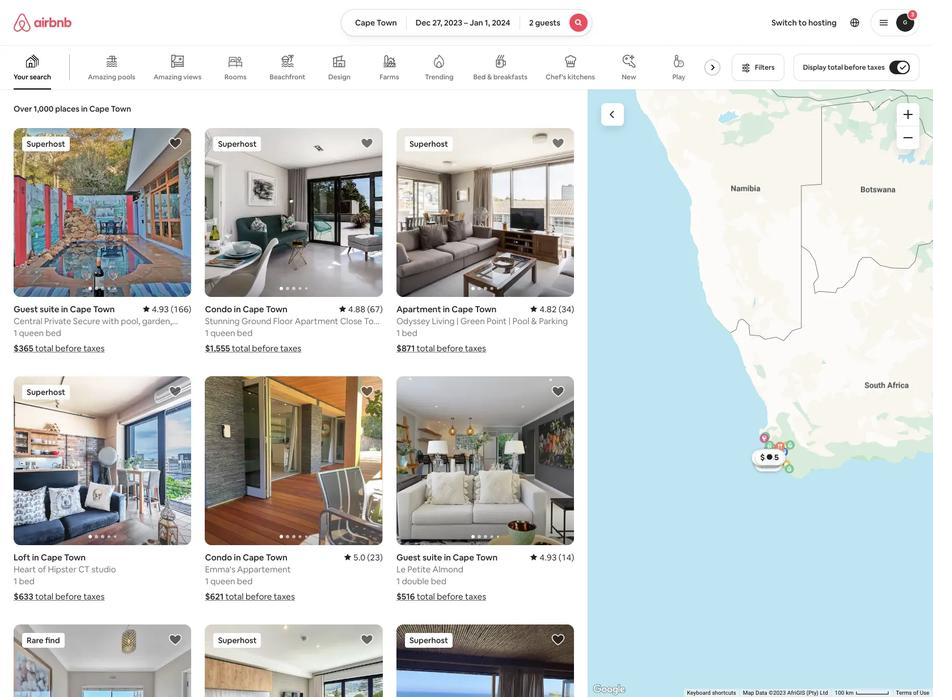 Task type: describe. For each thing, give the bounding box(es) containing it.
apartment in cape town odyssey living  |  green point  |  pool & parking 1 bed $871 total before taxes
[[397, 304, 568, 354]]

group containing amazing views
[[0, 45, 725, 90]]

dec 27, 2023 – jan 1, 2024 button
[[406, 9, 520, 36]]

km
[[844, 691, 851, 697]]

town inside loft in cape town heart of hipster ct studio 1 bed $633 total before taxes
[[64, 552, 86, 563]]

ct
[[78, 564, 90, 575]]

$621 button
[[741, 413, 769, 429]]

$387 button
[[742, 423, 771, 439]]

$242 button
[[744, 409, 772, 425]]

in up 1 queen bed $365 total before taxes
[[61, 304, 68, 315]]

1 horizontal spatial add to wishlist: apartment in cape town image
[[360, 634, 374, 647]]

green
[[461, 316, 485, 327]]

bed inside 1 queen bed $365 total before taxes
[[46, 328, 61, 339]]

before inside condo in cape town emma's appartement 1 queen bed $621 total before taxes
[[246, 592, 272, 602]]

loft
[[14, 552, 30, 563]]

filters button
[[732, 54, 785, 81]]

$621 inside $633 $621
[[746, 416, 764, 426]]

bed
[[474, 73, 486, 82]]

$208
[[746, 418, 765, 428]]

50
[[836, 691, 842, 697]]

bed inside loft in cape town heart of hipster ct studio 1 bed $633 total before taxes
[[19, 576, 35, 587]]

0 horizontal spatial add to wishlist: apartment in cape town image
[[169, 634, 182, 647]]

$552
[[750, 411, 768, 421]]

$208 button
[[741, 415, 770, 431]]

before inside apartment in cape town odyssey living  |  green point  |  pool & parking 1 bed $871 total before taxes
[[437, 343, 463, 354]]

pool
[[513, 316, 530, 327]]

play
[[673, 73, 686, 82]]

studio
[[92, 564, 116, 575]]

places
[[55, 104, 79, 114]]

1,
[[485, 18, 490, 28]]

ltd
[[821, 691, 829, 697]]

(34)
[[559, 304, 574, 315]]

town inside apartment in cape town odyssey living  |  green point  |  pool & parking 1 bed $871 total before taxes
[[475, 304, 497, 315]]

your
[[14, 73, 28, 82]]

4.93 out of 5 average rating,  166 reviews image
[[143, 304, 191, 315]]

1 | from the left
[[457, 316, 459, 327]]

suite for guest suite in cape town le petite almond 1 double bed $516 total before taxes
[[423, 552, 442, 563]]

$516 button
[[742, 413, 770, 429]]

amazing pools
[[88, 73, 135, 82]]

kitchens
[[568, 73, 595, 82]]

zoom out image
[[904, 133, 913, 142]]

$387
[[748, 426, 766, 436]]

before inside 'button'
[[845, 63, 866, 72]]

4.88 out of 5 average rating,  67 reviews image
[[339, 304, 383, 315]]

dec 27, 2023 – jan 1, 2024
[[416, 18, 511, 28]]

hipster
[[48, 564, 77, 575]]

suite for guest suite in cape town
[[40, 304, 59, 315]]

guest for guest suite in cape town
[[14, 304, 38, 315]]

none search field containing cape town
[[341, 9, 592, 36]]

1 queen bed $365 total before taxes
[[14, 328, 105, 354]]

$621 inside condo in cape town emma's appartement 1 queen bed $621 total before taxes
[[205, 592, 224, 602]]

in up 1 queen bed $1,555 total before taxes
[[234, 304, 241, 315]]

$516 inside guest suite in cape town le petite almond 1 double bed $516 total before taxes
[[397, 592, 415, 602]]

27,
[[433, 18, 443, 28]]

google image
[[591, 683, 628, 698]]

appartement
[[237, 564, 291, 575]]

cape inside apartment in cape town odyssey living  |  green point  |  pool & parking 1 bed $871 total before taxes
[[452, 304, 473, 315]]

cape town button
[[341, 9, 407, 36]]

4.93 for 4.93 (166)
[[152, 304, 169, 315]]

1,000
[[34, 104, 54, 114]]

$633 button
[[744, 408, 773, 424]]

©2023
[[770, 691, 787, 697]]

$365 inside button
[[749, 412, 768, 422]]

pools
[[118, 73, 135, 82]]

$242
[[749, 412, 767, 422]]

loft in cape town heart of hipster ct studio 1 bed $633 total before taxes
[[14, 552, 116, 602]]

bed inside 1 queen bed $1,555 total before taxes
[[237, 328, 253, 339]]

queen for $1,555
[[210, 328, 235, 339]]

$516 inside button
[[747, 416, 765, 426]]

design
[[328, 73, 351, 82]]

add to wishlist: condo in cape town image for (23)
[[360, 385, 374, 399]]

cape town
[[355, 18, 397, 28]]

$871 inside apartment in cape town odyssey living  |  green point  |  pool & parking 1 bed $871 total before taxes
[[397, 343, 415, 354]]

5.0
[[353, 552, 366, 563]]

condo in cape town emma's appartement 1 queen bed $621 total before taxes
[[205, 552, 295, 602]]

shortcuts
[[713, 691, 737, 697]]

your search
[[14, 73, 51, 82]]

$1,111 $387
[[747, 411, 768, 436]]

taxes inside the "display total before taxes" 'button'
[[868, 63, 885, 72]]

4.88 (67)
[[348, 304, 383, 315]]

breakfasts
[[494, 73, 528, 82]]

chef's
[[546, 73, 566, 82]]

in inside apartment in cape town odyssey living  |  green point  |  pool & parking 1 bed $871 total before taxes
[[443, 304, 450, 315]]

50 km button
[[832, 690, 893, 698]]

living
[[432, 316, 455, 327]]

$552 button
[[744, 408, 773, 424]]

$871 button
[[744, 407, 772, 423]]

rooms
[[225, 73, 247, 82]]

cape inside button
[[355, 18, 375, 28]]

bed inside condo in cape town emma's appartement 1 queen bed $621 total before taxes
[[237, 576, 253, 587]]

taxes inside 1 queen bed $1,555 total before taxes
[[280, 343, 301, 354]]

cape inside guest suite in cape town le petite almond 1 double bed $516 total before taxes
[[453, 552, 474, 563]]

display total before taxes
[[803, 63, 885, 72]]

1 inside condo in cape town emma's appartement 1 queen bed $621 total before taxes
[[205, 576, 209, 587]]

terms
[[897, 691, 912, 697]]

over
[[14, 104, 32, 114]]

to
[[799, 18, 807, 28]]

terms of use link
[[897, 691, 930, 697]]

heart
[[14, 564, 36, 575]]

le
[[397, 564, 406, 575]]

4.88
[[348, 304, 366, 315]]

almond
[[433, 564, 464, 575]]

3
[[911, 11, 915, 18]]



Task type: vqa. For each thing, say whether or not it's contained in the screenshot.


Task type: locate. For each thing, give the bounding box(es) containing it.
town inside guest suite in cape town le petite almond 1 double bed $516 total before taxes
[[476, 552, 498, 563]]

0 horizontal spatial $633
[[14, 592, 33, 602]]

total inside apartment in cape town odyssey living  |  green point  |  pool & parking 1 bed $871 total before taxes
[[417, 343, 435, 354]]

1 add to wishlist: condo in cape town image from the top
[[360, 137, 374, 150]]

(23)
[[367, 552, 383, 563]]

before down almond
[[437, 592, 463, 602]]

of inside loft in cape town heart of hipster ct studio 1 bed $633 total before taxes
[[38, 564, 46, 575]]

bed
[[46, 328, 61, 339], [237, 328, 253, 339], [402, 328, 418, 339], [19, 576, 35, 587], [237, 576, 253, 587], [431, 576, 447, 587]]

condo inside condo in cape town emma's appartement 1 queen bed $621 total before taxes
[[205, 552, 232, 563]]

0 horizontal spatial amazing
[[88, 73, 116, 82]]

& right pool
[[531, 316, 537, 327]]

before down "condo in cape town"
[[252, 343, 279, 354]]

$773 button
[[743, 408, 772, 424]]

add to wishlist: guest suite in cape town image for (14)
[[552, 385, 565, 399]]

trending
[[425, 73, 454, 82]]

2 | from the left
[[509, 316, 511, 327]]

0 horizontal spatial add to wishlist: guest suite in cape town image
[[169, 137, 182, 150]]

double
[[402, 576, 429, 587]]

emma's
[[205, 564, 235, 575]]

0 horizontal spatial $871
[[397, 343, 415, 354]]

add to wishlist: condo in cape town image
[[360, 137, 374, 150], [360, 385, 374, 399]]

& inside apartment in cape town odyssey living  |  green point  |  pool & parking 1 bed $871 total before taxes
[[531, 316, 537, 327]]

data
[[756, 691, 768, 697]]

2 add to wishlist: condo in cape town image from the top
[[360, 385, 374, 399]]

bed inside apartment in cape town odyssey living  |  green point  |  pool & parking 1 bed $871 total before taxes
[[402, 328, 418, 339]]

map
[[744, 691, 755, 697]]

1 horizontal spatial $633
[[749, 411, 768, 421]]

before down living
[[437, 343, 463, 354]]

taxes inside apartment in cape town odyssey living  |  green point  |  pool & parking 1 bed $871 total before taxes
[[465, 343, 486, 354]]

town inside condo in cape town emma's appartement 1 queen bed $621 total before taxes
[[266, 552, 288, 563]]

before inside 1 queen bed $365 total before taxes
[[55, 343, 82, 354]]

1 down guest suite in cape town at top left
[[14, 328, 17, 339]]

$871
[[397, 343, 415, 354], [749, 410, 767, 420]]

in up emma's
[[234, 552, 241, 563]]

total inside 1 queen bed $1,555 total before taxes
[[232, 343, 250, 354]]

taxes inside guest suite in cape town le petite almond 1 double bed $516 total before taxes
[[465, 592, 486, 602]]

keyboard shortcuts
[[688, 691, 737, 697]]

taxes
[[868, 63, 885, 72], [83, 343, 105, 354], [280, 343, 301, 354], [465, 343, 486, 354], [84, 592, 105, 602], [274, 592, 295, 602], [465, 592, 486, 602]]

0 horizontal spatial $365
[[14, 343, 33, 354]]

before inside guest suite in cape town le petite almond 1 double bed $516 total before taxes
[[437, 592, 463, 602]]

suite up 1 queen bed $365 total before taxes
[[40, 304, 59, 315]]

condo in cape town
[[205, 304, 288, 315]]

1 vertical spatial $621
[[205, 592, 224, 602]]

zoom in image
[[904, 110, 913, 119]]

1 down le
[[397, 576, 400, 587]]

$1,555 inside button
[[745, 413, 769, 423]]

total right display
[[828, 63, 843, 72]]

cape
[[355, 18, 375, 28], [89, 104, 109, 114], [70, 304, 91, 315], [243, 304, 264, 315], [452, 304, 473, 315], [41, 552, 62, 563], [243, 552, 264, 563], [453, 552, 474, 563]]

(67)
[[367, 304, 383, 315]]

1 horizontal spatial guest
[[397, 552, 421, 563]]

1 vertical spatial guest
[[397, 552, 421, 563]]

| left pool
[[509, 316, 511, 327]]

bed down almond
[[431, 576, 447, 587]]

4.93
[[152, 304, 169, 315], [540, 552, 557, 563]]

4.93 (166)
[[152, 304, 191, 315]]

total inside condo in cape town emma's appartement 1 queen bed $621 total before taxes
[[226, 592, 244, 602]]

odyssey
[[397, 316, 430, 327]]

filters
[[755, 63, 775, 72]]

0 vertical spatial $1,555
[[205, 343, 230, 354]]

0 vertical spatial guest
[[14, 304, 38, 315]]

guest up 1 queen bed $365 total before taxes
[[14, 304, 38, 315]]

google map
showing 20 stays. region
[[588, 90, 933, 698]]

1 horizontal spatial $871
[[749, 410, 767, 420]]

1 horizontal spatial of
[[914, 691, 919, 697]]

0 vertical spatial add to wishlist: condo in cape town image
[[360, 137, 374, 150]]

$633 inside loft in cape town heart of hipster ct studio 1 bed $633 total before taxes
[[14, 592, 33, 602]]

$621
[[746, 416, 764, 426], [205, 592, 224, 602]]

4.93 (14)
[[540, 552, 574, 563]]

in inside condo in cape town emma's appartement 1 queen bed $621 total before taxes
[[234, 552, 241, 563]]

add to wishlist: apartment in cape town image
[[552, 137, 565, 150], [169, 634, 182, 647], [360, 634, 374, 647]]

before down appartement
[[246, 592, 272, 602]]

before inside loft in cape town heart of hipster ct studio 1 bed $633 total before taxes
[[55, 592, 82, 602]]

$1,111
[[747, 411, 768, 421]]

–
[[464, 18, 468, 28]]

1 down emma's
[[205, 576, 209, 587]]

1 horizontal spatial $1,555
[[745, 413, 769, 423]]

add to wishlist: cottage in cape town image
[[552, 634, 565, 647]]

0 vertical spatial $516
[[747, 416, 765, 426]]

1 condo from the top
[[205, 304, 232, 315]]

1 horizontal spatial suite
[[423, 552, 442, 563]]

0 vertical spatial $633
[[749, 411, 768, 421]]

1 vertical spatial add to wishlist: guest suite in cape town image
[[552, 385, 565, 399]]

in right loft
[[32, 552, 39, 563]]

queen down emma's
[[210, 576, 235, 587]]

0 horizontal spatial $621
[[205, 592, 224, 602]]

(14)
[[559, 552, 574, 563]]

$552 $208
[[746, 411, 768, 428]]

beachfront
[[270, 73, 306, 82]]

50 km
[[836, 691, 853, 697]]

in
[[81, 104, 88, 114], [61, 304, 68, 315], [234, 304, 241, 315], [443, 304, 450, 315], [32, 552, 39, 563], [234, 552, 241, 563], [444, 552, 451, 563]]

switch
[[772, 18, 797, 28]]

add to wishlist: loft in cape town image
[[169, 385, 182, 399]]

switch to hosting
[[772, 18, 837, 28]]

guest up le
[[397, 552, 421, 563]]

$365 inside 1 queen bed $365 total before taxes
[[14, 343, 33, 354]]

views
[[183, 72, 202, 82]]

bed down "condo in cape town"
[[237, 328, 253, 339]]

2 guests
[[529, 18, 561, 28]]

$1,555 inside 1 queen bed $1,555 total before taxes
[[205, 343, 230, 354]]

before down hipster
[[55, 592, 82, 602]]

0 horizontal spatial of
[[38, 564, 46, 575]]

keyboard shortcuts button
[[688, 690, 737, 698]]

search
[[30, 73, 51, 82]]

0 vertical spatial 4.93
[[152, 304, 169, 315]]

group
[[0, 45, 725, 90], [14, 128, 191, 297], [205, 128, 383, 297], [397, 128, 574, 297], [14, 377, 191, 546], [205, 377, 383, 546], [397, 377, 574, 546], [14, 625, 191, 698], [205, 625, 383, 698], [397, 625, 574, 698]]

queen down guest suite in cape town at top left
[[19, 328, 44, 339]]

4.82
[[540, 304, 557, 315]]

total down emma's
[[226, 592, 244, 602]]

of left "use"
[[914, 691, 919, 697]]

1 inside 1 queen bed $1,555 total before taxes
[[205, 328, 209, 339]]

in right places
[[81, 104, 88, 114]]

guest
[[14, 304, 38, 315], [397, 552, 421, 563]]

$365 button
[[744, 409, 773, 425]]

0 horizontal spatial suite
[[40, 304, 59, 315]]

of right heart
[[38, 564, 46, 575]]

total down double
[[417, 592, 435, 602]]

queen inside 1 queen bed $365 total before taxes
[[19, 328, 44, 339]]

bed & breakfasts
[[474, 73, 528, 82]]

display
[[803, 63, 827, 72]]

total inside loft in cape town heart of hipster ct studio 1 bed $633 total before taxes
[[35, 592, 53, 602]]

4.82 (34)
[[540, 304, 574, 315]]

1 down odyssey
[[397, 328, 400, 339]]

2 condo from the top
[[205, 552, 232, 563]]

before inside 1 queen bed $1,555 total before taxes
[[252, 343, 279, 354]]

amazing for amazing pools
[[88, 73, 116, 82]]

in up almond
[[444, 552, 451, 563]]

terms of use
[[897, 691, 930, 697]]

add to wishlist: guest suite in cape town image
[[169, 137, 182, 150], [552, 385, 565, 399]]

apartment
[[397, 304, 441, 315]]

| right living
[[457, 316, 459, 327]]

0 vertical spatial add to wishlist: guest suite in cape town image
[[169, 137, 182, 150]]

queen for $365
[[19, 328, 44, 339]]

1 vertical spatial condo
[[205, 552, 232, 563]]

taxes inside 1 queen bed $365 total before taxes
[[83, 343, 105, 354]]

1 vertical spatial $365
[[749, 412, 768, 422]]

1 horizontal spatial $516
[[747, 416, 765, 426]]

$633
[[749, 411, 768, 421], [14, 592, 33, 602]]

condo for condo in cape town
[[205, 304, 232, 315]]

in inside guest suite in cape town le petite almond 1 double bed $516 total before taxes
[[444, 552, 451, 563]]

1 inside apartment in cape town odyssey living  |  green point  |  pool & parking 1 bed $871 total before taxes
[[397, 328, 400, 339]]

before down guest suite in cape town at top left
[[55, 343, 82, 354]]

cape inside loft in cape town heart of hipster ct studio 1 bed $633 total before taxes
[[41, 552, 62, 563]]

1 horizontal spatial |
[[509, 316, 511, 327]]

1 horizontal spatial add to wishlist: guest suite in cape town image
[[552, 385, 565, 399]]

parking
[[539, 316, 568, 327]]

$633 $621
[[746, 411, 768, 426]]

town
[[377, 18, 397, 28], [111, 104, 131, 114], [93, 304, 115, 315], [266, 304, 288, 315], [475, 304, 497, 315], [64, 552, 86, 563], [266, 552, 288, 563], [476, 552, 498, 563]]

map data ©2023 afrigis (pty) ltd
[[744, 691, 829, 697]]

0 horizontal spatial 4.93
[[152, 304, 169, 315]]

suite up petite
[[423, 552, 442, 563]]

0 vertical spatial &
[[487, 73, 492, 82]]

$365
[[14, 343, 33, 354], [749, 412, 768, 422]]

suite inside guest suite in cape town le petite almond 1 double bed $516 total before taxes
[[423, 552, 442, 563]]

hosting
[[809, 18, 837, 28]]

queen down "condo in cape town"
[[210, 328, 235, 339]]

taxes inside condo in cape town emma's appartement 1 queen bed $621 total before taxes
[[274, 592, 295, 602]]

dec
[[416, 18, 431, 28]]

queen inside 1 queen bed $1,555 total before taxes
[[210, 328, 235, 339]]

0 vertical spatial of
[[38, 564, 46, 575]]

guest suite in cape town
[[14, 304, 115, 315]]

1 inside guest suite in cape town le petite almond 1 double bed $516 total before taxes
[[397, 576, 400, 587]]

condo for condo in cape town emma's appartement 1 queen bed $621 total before taxes
[[205, 552, 232, 563]]

0 vertical spatial $365
[[14, 343, 33, 354]]

4.82 out of 5 average rating,  34 reviews image
[[531, 304, 574, 315]]

4.93 out of 5 average rating,  14 reviews image
[[531, 552, 574, 563]]

1 horizontal spatial $621
[[746, 416, 764, 426]]

bed down odyssey
[[402, 328, 418, 339]]

& right bed at right
[[487, 73, 492, 82]]

$871 inside button
[[749, 410, 767, 420]]

1 vertical spatial of
[[914, 691, 919, 697]]

guest suite in cape town le petite almond 1 double bed $516 total before taxes
[[397, 552, 498, 602]]

1 vertical spatial $1,555
[[745, 413, 769, 423]]

cape inside condo in cape town emma's appartement 1 queen bed $621 total before taxes
[[243, 552, 264, 563]]

condo up emma's
[[205, 552, 232, 563]]

$633 inside $633 $621
[[749, 411, 768, 421]]

town inside button
[[377, 18, 397, 28]]

3 button
[[871, 9, 920, 36]]

1 horizontal spatial $365
[[749, 412, 768, 422]]

2024
[[492, 18, 511, 28]]

1 vertical spatial $633
[[14, 592, 33, 602]]

bed down appartement
[[237, 576, 253, 587]]

bed down guest suite in cape town at top left
[[46, 328, 61, 339]]

1 vertical spatial $871
[[749, 410, 767, 420]]

4.93 left (14)
[[540, 552, 557, 563]]

1 vertical spatial add to wishlist: condo in cape town image
[[360, 385, 374, 399]]

(pty)
[[807, 691, 819, 697]]

total inside guest suite in cape town le petite almond 1 double bed $516 total before taxes
[[417, 592, 435, 602]]

total down odyssey
[[417, 343, 435, 354]]

total down guest suite in cape town at top left
[[35, 343, 53, 354]]

4.93 left (166)
[[152, 304, 169, 315]]

queen
[[19, 328, 44, 339], [210, 328, 235, 339], [210, 576, 235, 587]]

2 guests button
[[520, 9, 592, 36]]

0 horizontal spatial guest
[[14, 304, 38, 315]]

0 vertical spatial $621
[[746, 416, 764, 426]]

taxes inside loft in cape town heart of hipster ct studio 1 bed $633 total before taxes
[[84, 592, 105, 602]]

0 horizontal spatial $516
[[397, 592, 415, 602]]

before right display
[[845, 63, 866, 72]]

0 horizontal spatial &
[[487, 73, 492, 82]]

0 vertical spatial condo
[[205, 304, 232, 315]]

1 vertical spatial 4.93
[[540, 552, 557, 563]]

1 horizontal spatial 4.93
[[540, 552, 557, 563]]

over 1,000 places in cape town
[[14, 104, 131, 114]]

total inside 'button'
[[828, 63, 843, 72]]

2023
[[444, 18, 463, 28]]

use
[[920, 691, 930, 697]]

total down "condo in cape town"
[[232, 343, 250, 354]]

0 vertical spatial suite
[[40, 304, 59, 315]]

1 vertical spatial &
[[531, 316, 537, 327]]

chef's kitchens
[[546, 73, 595, 82]]

5.0 out of 5 average rating,  23 reviews image
[[344, 552, 383, 563]]

profile element
[[606, 0, 920, 45]]

amazing left the views on the left top
[[154, 72, 182, 82]]

1 vertical spatial suite
[[423, 552, 442, 563]]

total down hipster
[[35, 592, 53, 602]]

$1,111 button
[[742, 408, 773, 424]]

jan
[[470, 18, 483, 28]]

1 inside 1 queen bed $365 total before taxes
[[14, 328, 17, 339]]

0 horizontal spatial $1,555
[[205, 343, 230, 354]]

amazing
[[154, 72, 182, 82], [88, 73, 116, 82]]

1 vertical spatial $516
[[397, 592, 415, 602]]

0 horizontal spatial |
[[457, 316, 459, 327]]

petite
[[408, 564, 431, 575]]

add to wishlist: guest suite in cape town image for (166)
[[169, 137, 182, 150]]

1 horizontal spatial &
[[531, 316, 537, 327]]

(166)
[[171, 304, 191, 315]]

amazing for amazing views
[[154, 72, 182, 82]]

0 vertical spatial $871
[[397, 343, 415, 354]]

1 horizontal spatial amazing
[[154, 72, 182, 82]]

in inside loft in cape town heart of hipster ct studio 1 bed $633 total before taxes
[[32, 552, 39, 563]]

2
[[529, 18, 534, 28]]

None search field
[[341, 9, 592, 36]]

farms
[[380, 73, 399, 82]]

in up living
[[443, 304, 450, 315]]

1 down heart
[[14, 576, 17, 587]]

1 inside loft in cape town heart of hipster ct studio 1 bed $633 total before taxes
[[14, 576, 17, 587]]

condo
[[205, 304, 232, 315], [205, 552, 232, 563]]

2 horizontal spatial add to wishlist: apartment in cape town image
[[552, 137, 565, 150]]

$773
[[748, 411, 767, 421]]

guest for guest suite in cape town le petite almond 1 double bed $516 total before taxes
[[397, 552, 421, 563]]

queen inside condo in cape town emma's appartement 1 queen bed $621 total before taxes
[[210, 576, 235, 587]]

5.0 (23)
[[353, 552, 383, 563]]

guest inside guest suite in cape town le petite almond 1 double bed $516 total before taxes
[[397, 552, 421, 563]]

bed down heart
[[19, 576, 35, 587]]

amazing left pools
[[88, 73, 116, 82]]

1 down "condo in cape town"
[[205, 328, 209, 339]]

4.93 for 4.93 (14)
[[540, 552, 557, 563]]

amazing views
[[154, 72, 202, 82]]

bed inside guest suite in cape town le petite almond 1 double bed $516 total before taxes
[[431, 576, 447, 587]]

add to wishlist: condo in cape town image for (67)
[[360, 137, 374, 150]]

condo right (166)
[[205, 304, 232, 315]]

keyboard
[[688, 691, 712, 697]]

total inside 1 queen bed $365 total before taxes
[[35, 343, 53, 354]]



